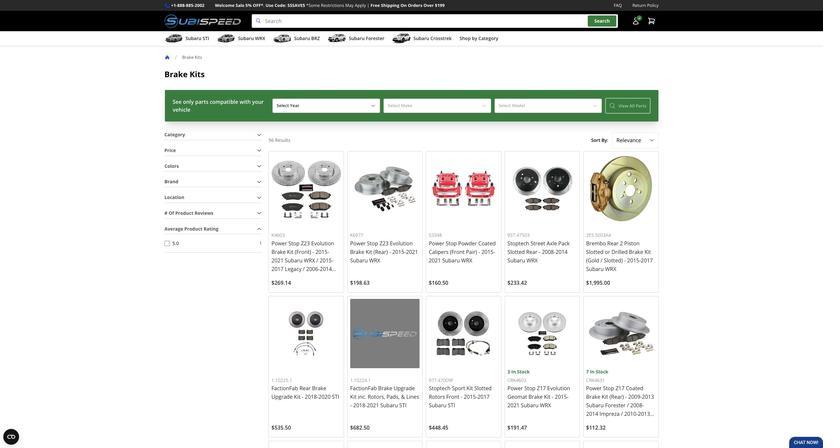Task type: locate. For each thing, give the bounding box(es) containing it.
power inside power stop powder coated calipers (front pair) - 2015- 2021 subaru wrx
[[429, 240, 445, 247]]

1 in from the left
[[512, 369, 516, 375]]

2 vertical spatial 2014
[[586, 411, 598, 418]]

upgrade inside 1.10225.1 factionfab rear brake upgrade kit - 2018-2020 sti
[[272, 394, 293, 401]]

0 vertical spatial 2014
[[556, 248, 568, 256]]

2015- inside brembo rear 2 piston slotted or drilled brake kit (gold / slotted) - 2015-2017 subaru wrx
[[627, 257, 641, 264]]

in inside 7 in stock crk4631 power stop z17 coated brake kit (rear) - 2009-2013 subaru forester / 2008- 2014 impreza / 2010-2013 legacy / 2010-2011 outback
[[590, 369, 595, 375]]

2 factionfab from the left
[[350, 385, 377, 392]]

1 horizontal spatial stoptech
[[508, 240, 529, 247]]

0 vertical spatial stoptech
[[508, 240, 529, 247]]

0 vertical spatial forester
[[366, 35, 385, 41]]

1 factionfab from the left
[[272, 385, 298, 392]]

kit left (front)
[[287, 248, 294, 256]]

search
[[595, 18, 610, 24]]

2017 for power stop z23 evolution brake kit (front) - 2015- 2021 subaru wrx / 2015- 2017 legacy / 2006-2014 tribeca / 2015-2019 outback
[[272, 266, 284, 273]]

brake down k4603
[[272, 248, 286, 256]]

rotors
[[429, 394, 445, 401]]

coated up 2009-
[[626, 385, 644, 392]]

1 horizontal spatial forester
[[605, 402, 626, 409]]

a subaru brz thumbnail image image
[[273, 34, 292, 43]]

0 horizontal spatial z23
[[301, 240, 310, 247]]

-
[[313, 248, 314, 256], [389, 248, 391, 256], [479, 248, 480, 256], [539, 248, 541, 256], [624, 257, 626, 264], [302, 394, 304, 401], [461, 394, 463, 401], [552, 394, 554, 401], [625, 394, 627, 401], [350, 402, 352, 409]]

brake right the geomat
[[529, 394, 543, 401]]

- inside power stop z23 evolution brake kit (rear) - 2015-2021 subaru wrx
[[389, 248, 391, 256]]

product right of
[[175, 210, 193, 216]]

1 horizontal spatial factionfab
[[350, 385, 377, 392]]

7 in stock crk4631 power stop z17 coated brake kit (rear) - 2009-2013 subaru forester / 2008- 2014 impreza / 2010-2013 legacy / 2010-2011 outback
[[586, 369, 655, 426]]

legacy inside 7 in stock crk4631 power stop z17 coated brake kit (rear) - 2009-2013 subaru forester / 2008- 2014 impreza / 2010-2013 legacy / 2010-2011 outback
[[586, 419, 603, 426]]

1 horizontal spatial outback
[[635, 419, 655, 426]]

- inside 977.47009f stoptech sport kit slotted rotors front - 2015-2017 subaru sti
[[461, 394, 463, 401]]

1 horizontal spatial 2018-
[[353, 402, 367, 409]]

0 vertical spatial upgrade
[[394, 385, 415, 392]]

1 horizontal spatial coated
[[626, 385, 644, 392]]

subaru inside 977.47009f stoptech sport kit slotted rotors front - 2015-2017 subaru sti
[[429, 402, 447, 409]]

power down crk4603
[[508, 385, 523, 392]]

stock
[[517, 369, 530, 375], [596, 369, 609, 375]]

1 vertical spatial 2013
[[638, 411, 650, 418]]

stock inside 7 in stock crk4631 power stop z17 coated brake kit (rear) - 2009-2013 subaru forester / 2008- 2014 impreza / 2010-2013 legacy / 2010-2011 outback
[[596, 369, 609, 375]]

stop for pair)
[[446, 240, 457, 247]]

brake down crk4631
[[586, 394, 601, 401]]

brembo rear 2 piston slotted or drilled brake kit (gold / slotted) - 2015-2017 subaru wrx
[[586, 240, 653, 273]]

2021 down calipers
[[429, 257, 441, 264]]

&
[[401, 394, 405, 401]]

0 vertical spatial rear
[[608, 240, 619, 247]]

2021 up tribeca
[[272, 257, 284, 264]]

sti inside 977.47009f stoptech sport kit slotted rotors front - 2015-2017 subaru sti
[[448, 402, 455, 409]]

0 vertical spatial 2017
[[641, 257, 653, 264]]

outback
[[272, 283, 292, 290], [635, 419, 655, 426]]

1 vertical spatial 2017
[[272, 266, 284, 273]]

2014 for power stop z23 evolution brake kit (front) - 2015- 2021 subaru wrx / 2015- 2017 legacy / 2006-2014 tribeca / 2015-2019 outback
[[320, 266, 332, 273]]

1 vertical spatial stoptech
[[429, 385, 451, 392]]

welcome
[[215, 2, 235, 8]]

kit inside brembo rear 2 piston slotted or drilled brake kit (gold / slotted) - 2015-2017 subaru wrx
[[645, 248, 651, 256]]

2021 inside power stop powder coated calipers (front pair) - 2015- 2021 subaru wrx
[[429, 257, 441, 264]]

colors button
[[165, 161, 262, 171]]

upgrade down '1.10225.1'
[[272, 394, 293, 401]]

power stop z23 evolution brake kit (front) - 2015-2021 subaru wrx / 2015-2017 legacy / 2006-2014 tribeca / 2015-2019 outback image
[[272, 154, 341, 223]]

with
[[240, 98, 251, 106]]

1 horizontal spatial stock
[[596, 369, 609, 375]]

kit inside 977.47009f stoptech sport kit slotted rotors front - 2015-2017 subaru sti
[[467, 385, 473, 392]]

factionfab down '1.10225.1'
[[272, 385, 298, 392]]

see
[[173, 98, 182, 106]]

sti down the subispeed logo
[[203, 35, 209, 41]]

0 vertical spatial 2008-
[[542, 248, 556, 256]]

0 horizontal spatial in
[[512, 369, 516, 375]]

2021 inside power stop z23 evolution brake kit (front) - 2015- 2021 subaru wrx / 2015- 2017 legacy / 2006-2014 tribeca / 2015-2019 outback
[[272, 257, 284, 264]]

slotted inside 977.47009f stoptech sport kit slotted rotors front - 2015-2017 subaru sti
[[475, 385, 492, 392]]

0 vertical spatial 2010-
[[625, 411, 638, 418]]

/ right tribeca
[[291, 274, 293, 281]]

2 z17 from the left
[[616, 385, 625, 392]]

subaru down rotors
[[429, 402, 447, 409]]

2 in from the left
[[590, 369, 595, 375]]

return policy
[[633, 2, 659, 8]]

in right 3
[[512, 369, 516, 375]]

power stop powder coated calipers (front pair) - 2015-2021 subaru wrx image
[[429, 154, 499, 223]]

product down # of product reviews at top
[[184, 226, 203, 232]]

kit inside 1.10225.1 factionfab rear brake upgrade kit - 2018-2020 sti
[[294, 394, 301, 401]]

2e5.5003a4
[[586, 232, 611, 238]]

2 stock from the left
[[596, 369, 609, 375]]

kits
[[195, 54, 202, 60], [190, 69, 205, 80]]

/ down impreza
[[604, 419, 606, 426]]

2008- inside 7 in stock crk4631 power stop z17 coated brake kit (rear) - 2009-2013 subaru forester / 2008- 2014 impreza / 2010-2013 legacy / 2010-2011 outback
[[631, 402, 644, 409]]

2021 left calipers
[[406, 248, 418, 256]]

kit up $198.63
[[366, 248, 372, 256]]

product
[[175, 210, 193, 216], [184, 226, 203, 232]]

2010- down impreza
[[608, 419, 621, 426]]

s3348
[[429, 232, 442, 238]]

kits down brake kits link
[[190, 69, 205, 80]]

0 horizontal spatial 2014
[[320, 266, 332, 273]]

outback right 2011
[[635, 419, 655, 426]]

subaru
[[186, 35, 201, 41], [238, 35, 254, 41], [294, 35, 310, 41], [349, 35, 365, 41], [414, 35, 429, 41], [285, 257, 303, 264], [350, 257, 368, 264], [442, 257, 460, 264], [508, 257, 525, 264], [586, 266, 604, 273], [380, 402, 398, 409], [429, 402, 447, 409], [521, 402, 539, 409], [586, 402, 604, 409]]

forester inside 7 in stock crk4631 power stop z17 coated brake kit (rear) - 2009-2013 subaru forester / 2008- 2014 impreza / 2010-2013 legacy / 2010-2011 outback
[[605, 402, 626, 409]]

subaru right a subaru forester thumbnail image
[[349, 35, 365, 41]]

$535.50
[[272, 424, 291, 432]]

0 horizontal spatial evolution
[[311, 240, 334, 247]]

2 horizontal spatial rear
[[608, 240, 619, 247]]

z17 inside 3 in stock crk4603 power stop z17 evolution geomat brake kit - 2015- 2021 subaru wrx
[[537, 385, 546, 392]]

power stop z17 evolution geomat brake kit - 2015-2021 subaru wrx image
[[508, 299, 577, 369]]

z23 for (front)
[[301, 240, 310, 247]]

evolution inside power stop z23 evolution brake kit (front) - 2015- 2021 subaru wrx / 2015- 2017 legacy / 2006-2014 tribeca / 2015-2019 outback
[[311, 240, 334, 247]]

0 horizontal spatial slotted
[[475, 385, 492, 392]]

0 horizontal spatial factionfab
[[272, 385, 298, 392]]

- inside power stop z23 evolution brake kit (front) - 2015- 2021 subaru wrx / 2015- 2017 legacy / 2006-2014 tribeca / 2015-2019 outback
[[313, 248, 314, 256]]

subaru down (gold
[[586, 266, 604, 273]]

2014 inside 7 in stock crk4631 power stop z17 coated brake kit (rear) - 2009-2013 subaru forester / 2008- 2014 impreza / 2010-2013 legacy / 2010-2011 outback
[[586, 411, 598, 418]]

kit right the geomat
[[544, 394, 551, 401]]

subaru inside stoptech street axle pack slotted rear  - 2008-2014 subaru wrx
[[508, 257, 525, 264]]

subaru down (front
[[442, 257, 460, 264]]

2021 down the geomat
[[508, 402, 520, 409]]

wrx inside power stop powder coated calipers (front pair) - 2015- 2021 subaru wrx
[[461, 257, 473, 264]]

subaru inside dropdown button
[[414, 35, 429, 41]]

- inside factionfab brake upgrade kit inc. rotors, pads, & lines - 2018-2021 subaru sti
[[350, 402, 352, 409]]

rotors,
[[368, 394, 385, 401]]

brake down "home" image
[[165, 69, 188, 80]]

brake down piston
[[629, 248, 643, 256]]

power inside power stop z23 evolution brake kit (rear) - 2015-2021 subaru wrx
[[350, 240, 366, 247]]

stop inside 7 in stock crk4631 power stop z17 coated brake kit (rear) - 2009-2013 subaru forester / 2008- 2014 impreza / 2010-2013 legacy / 2010-2011 outback
[[603, 385, 614, 392]]

1 vertical spatial 2018-
[[353, 402, 367, 409]]

slotted for subaru
[[508, 248, 525, 256]]

factionfab brake upgrade kit inc. rotors, pads, & lines - 2018-2021 subaru sti image
[[350, 299, 420, 369]]

brembo
[[586, 240, 606, 247]]

a subaru forester thumbnail image image
[[328, 34, 346, 43]]

0 vertical spatial coated
[[478, 240, 496, 247]]

price button
[[165, 146, 262, 156]]

0 horizontal spatial upgrade
[[272, 394, 293, 401]]

power
[[272, 240, 287, 247], [350, 240, 366, 247], [429, 240, 445, 247], [508, 385, 523, 392], [586, 385, 602, 392]]

stoptech street axle pack slotted rear  - 2008-2014 subaru wrx
[[508, 240, 570, 264]]

brake up 2020
[[312, 385, 326, 392]]

2 horizontal spatial slotted
[[586, 248, 604, 256]]

1 horizontal spatial (rear)
[[610, 394, 624, 401]]

legacy inside power stop z23 evolution brake kit (front) - 2015- 2021 subaru wrx / 2015- 2017 legacy / 2006-2014 tribeca / 2015-2019 outback
[[285, 266, 302, 273]]

stock inside 3 in stock crk4603 power stop z17 evolution geomat brake kit - 2015- 2021 subaru wrx
[[517, 369, 530, 375]]

0 horizontal spatial 2018-
[[305, 394, 319, 401]]

brake down k6977
[[350, 248, 364, 256]]

2021 inside power stop z23 evolution brake kit (rear) - 2015-2021 subaru wrx
[[406, 248, 418, 256]]

0 vertical spatial kits
[[195, 54, 202, 60]]

1 horizontal spatial 2014
[[556, 248, 568, 256]]

2 horizontal spatial evolution
[[547, 385, 570, 392]]

stop inside 3 in stock crk4603 power stop z17 evolution geomat brake kit - 2015- 2021 subaru wrx
[[525, 385, 536, 392]]

stoptech
[[508, 240, 529, 247], [429, 385, 451, 392]]

2010- up 2011
[[625, 411, 638, 418]]

sti down front
[[448, 402, 455, 409]]

1 vertical spatial brake kits
[[165, 69, 205, 80]]

slotted right sport
[[475, 385, 492, 392]]

kits down subaru sti
[[195, 54, 202, 60]]

1 horizontal spatial rear
[[526, 248, 538, 256]]

stoptech down 937.47503
[[508, 240, 529, 247]]

2 horizontal spatial 2017
[[641, 257, 653, 264]]

1 vertical spatial rear
[[526, 248, 538, 256]]

stoptech sport kit slotted rotors front - 2015-2017 subaru sti image
[[429, 299, 499, 369]]

subaru wrx button
[[217, 33, 265, 46]]

evolution for (rear)
[[390, 240, 413, 247]]

slotted inside stoptech street axle pack slotted rear  - 2008-2014 subaru wrx
[[508, 248, 525, 256]]

1 z17 from the left
[[537, 385, 546, 392]]

1 vertical spatial 2008-
[[631, 402, 644, 409]]

legacy up tribeca
[[285, 266, 302, 273]]

2015- inside power stop z23 evolution brake kit (rear) - 2015-2021 subaru wrx
[[392, 248, 406, 256]]

coated inside 7 in stock crk4631 power stop z17 coated brake kit (rear) - 2009-2013 subaru forester / 2008- 2014 impreza / 2010-2013 legacy / 2010-2011 outback
[[626, 385, 644, 392]]

slotted)
[[604, 257, 623, 264]]

in
[[512, 369, 516, 375], [590, 369, 595, 375]]

0 horizontal spatial stock
[[517, 369, 530, 375]]

1 horizontal spatial z17
[[616, 385, 625, 392]]

lines
[[406, 394, 419, 401]]

- inside 7 in stock crk4631 power stop z17 coated brake kit (rear) - 2009-2013 subaru forester / 2008- 2014 impreza / 2010-2013 legacy / 2010-2011 outback
[[625, 394, 627, 401]]

5%
[[246, 2, 252, 8]]

brake inside power stop z23 evolution brake kit (rear) - 2015-2021 subaru wrx
[[350, 248, 364, 256]]

2 vertical spatial 2017
[[478, 394, 490, 401]]

evolution inside 3 in stock crk4603 power stop z17 evolution geomat brake kit - 2015- 2021 subaru wrx
[[547, 385, 570, 392]]

a subaru sti thumbnail image image
[[165, 34, 183, 43]]

factionfab up inc. at the bottom left
[[350, 385, 377, 392]]

1 vertical spatial 2014
[[320, 266, 332, 273]]

a subaru crosstrek thumbnail image image
[[392, 34, 411, 43]]

1 vertical spatial coated
[[626, 385, 644, 392]]

5.0
[[172, 240, 179, 247]]

1 stock from the left
[[517, 369, 530, 375]]

$1,995.00
[[586, 279, 610, 287]]

1 vertical spatial outback
[[635, 419, 655, 426]]

your
[[252, 98, 264, 106]]

kit right sport
[[467, 385, 473, 392]]

free
[[371, 2, 380, 8]]

shipping
[[381, 2, 400, 8]]

1 horizontal spatial 2008-
[[631, 402, 644, 409]]

0 horizontal spatial 2010-
[[608, 419, 621, 426]]

0 vertical spatial outback
[[272, 283, 292, 290]]

brake kits down subaru sti dropdown button
[[182, 54, 202, 60]]

+1-888-885-2002
[[171, 2, 205, 8]]

sti down &
[[399, 402, 407, 409]]

power down crk4631
[[586, 385, 602, 392]]

legacy down impreza
[[586, 419, 603, 426]]

in right 7
[[590, 369, 595, 375]]

2021 for power stop z23 evolution brake kit (front) - 2015- 2021 subaru wrx / 2015- 2017 legacy / 2006-2014 tribeca / 2015-2019 outback
[[272, 257, 284, 264]]

0 horizontal spatial 2008-
[[542, 248, 556, 256]]

z23
[[301, 240, 310, 247], [380, 240, 389, 247]]

kit inside power stop z23 evolution brake kit (front) - 2015- 2021 subaru wrx / 2015- 2017 legacy / 2006-2014 tribeca / 2015-2019 outback
[[287, 248, 294, 256]]

1 vertical spatial 2010-
[[608, 419, 621, 426]]

1 vertical spatial upgrade
[[272, 394, 293, 401]]

1 vertical spatial legacy
[[586, 419, 603, 426]]

1 horizontal spatial 2010-
[[625, 411, 638, 418]]

1 horizontal spatial 2017
[[478, 394, 490, 401]]

stoptech down 977.47009f
[[429, 385, 451, 392]]

evolution inside power stop z23 evolution brake kit (rear) - 2015-2021 subaru wrx
[[390, 240, 413, 247]]

2021 down rotors,
[[367, 402, 379, 409]]

z17 inside 7 in stock crk4631 power stop z17 coated brake kit (rear) - 2009-2013 subaru forester / 2008- 2014 impreza / 2010-2013 legacy / 2010-2011 outback
[[616, 385, 625, 392]]

2017 inside 977.47009f stoptech sport kit slotted rotors front - 2015-2017 subaru sti
[[478, 394, 490, 401]]

0 horizontal spatial 2017
[[272, 266, 284, 273]]

56 results
[[269, 137, 291, 143]]

compatible
[[210, 98, 238, 106]]

sssave5
[[288, 2, 305, 8]]

subaru up brake kits link
[[186, 35, 201, 41]]

brake up pads,
[[378, 385, 392, 392]]

slotted down 937.47503
[[508, 248, 525, 256]]

$199
[[435, 2, 445, 8]]

stop inside power stop z23 evolution brake kit (rear) - 2015-2021 subaru wrx
[[367, 240, 378, 247]]

stock up crk4631
[[596, 369, 609, 375]]

crk4603
[[508, 377, 526, 383]]

pack
[[559, 240, 570, 247]]

brake inside 7 in stock crk4631 power stop z17 coated brake kit (rear) - 2009-2013 subaru forester / 2008- 2014 impreza / 2010-2013 legacy / 2010-2011 outback
[[586, 394, 601, 401]]

2 z23 from the left
[[380, 240, 389, 247]]

0 horizontal spatial outback
[[272, 283, 292, 290]]

power down the s3348
[[429, 240, 445, 247]]

forester left a subaru crosstrek thumbnail image
[[366, 35, 385, 41]]

stock for power stop z17 coated brake kit (rear) - 2009-2013 subaru forester / 2008- 2014 impreza / 2010-2013 legacy / 2010-2011 outback
[[596, 369, 609, 375]]

brz
[[311, 35, 320, 41]]

0 vertical spatial legacy
[[285, 266, 302, 273]]

kit left 2020
[[294, 394, 301, 401]]

1 horizontal spatial slotted
[[508, 248, 525, 256]]

return
[[633, 2, 646, 8]]

outback down tribeca
[[272, 283, 292, 290]]

2017 inside power stop z23 evolution brake kit (front) - 2015- 2021 subaru wrx / 2015- 2017 legacy / 2006-2014 tribeca / 2015-2019 outback
[[272, 266, 284, 273]]

z23 inside power stop z23 evolution brake kit (front) - 2015- 2021 subaru wrx / 2015- 2017 legacy / 2006-2014 tribeca / 2015-2019 outback
[[301, 240, 310, 247]]

category button
[[165, 130, 262, 140]]

0 horizontal spatial stoptech
[[429, 385, 451, 392]]

1 vertical spatial forester
[[605, 402, 626, 409]]

street
[[531, 240, 545, 247]]

2017
[[641, 257, 653, 264], [272, 266, 284, 273], [478, 394, 490, 401]]

/ down 2009-
[[627, 402, 629, 409]]

subaru up impreza
[[586, 402, 604, 409]]

a subaru wrx thumbnail image image
[[217, 34, 235, 43]]

tribeca
[[272, 274, 290, 281]]

piston
[[625, 240, 640, 247]]

1 horizontal spatial upgrade
[[394, 385, 415, 392]]

2014 inside power stop z23 evolution brake kit (front) - 2015- 2021 subaru wrx / 2015- 2017 legacy / 2006-2014 tribeca / 2015-2019 outback
[[320, 266, 332, 273]]

wrx
[[255, 35, 265, 41], [304, 257, 315, 264], [369, 257, 380, 264], [461, 257, 473, 264], [527, 257, 538, 264], [605, 266, 617, 273], [540, 402, 551, 409]]

subaru down (front)
[[285, 257, 303, 264]]

# of product reviews
[[165, 210, 213, 216]]

subaru up $198.63
[[350, 257, 368, 264]]

subaru up $233.42 in the bottom of the page
[[508, 257, 525, 264]]

power inside 3 in stock crk4603 power stop z17 evolution geomat brake kit - 2015- 2021 subaru wrx
[[508, 385, 523, 392]]

2008- down axle
[[542, 248, 556, 256]]

subaru down pads,
[[380, 402, 398, 409]]

power down k4603
[[272, 240, 287, 247]]

upgrade
[[394, 385, 415, 392], [272, 394, 293, 401]]

1 z23 from the left
[[301, 240, 310, 247]]

impreza
[[600, 411, 620, 418]]

2021 inside 3 in stock crk4603 power stop z17 evolution geomat brake kit - 2015- 2021 subaru wrx
[[508, 402, 520, 409]]

brand button
[[165, 177, 262, 187]]

2017 for brembo rear 2 piston slotted or drilled brake kit (gold / slotted) - 2015-2017 subaru wrx
[[641, 257, 653, 264]]

stock up crk4603
[[517, 369, 530, 375]]

2006-
[[306, 266, 320, 273]]

button image
[[632, 17, 640, 25]]

stock for power stop z17 evolution geomat brake kit - 2015- 2021 subaru wrx
[[517, 369, 530, 375]]

$198.63
[[350, 279, 370, 287]]

$233.42
[[508, 279, 527, 287]]

subaru down the geomat
[[521, 402, 539, 409]]

stop inside power stop powder coated calipers (front pair) - 2015- 2021 subaru wrx
[[446, 240, 457, 247]]

2008- down 2009-
[[631, 402, 644, 409]]

legacy
[[285, 266, 302, 273], [586, 419, 603, 426]]

restrictions
[[321, 2, 344, 8]]

/ left '2006-'
[[303, 266, 305, 273]]

0 horizontal spatial (rear)
[[374, 248, 388, 256]]

coated right powder
[[478, 240, 496, 247]]

1.10225.1
[[272, 377, 292, 383]]

upgrade up &
[[394, 385, 415, 392]]

subaru left brz
[[294, 35, 310, 41]]

2013
[[642, 394, 654, 401], [638, 411, 650, 418]]

1 horizontal spatial evolution
[[390, 240, 413, 247]]

slotted inside brembo rear 2 piston slotted or drilled brake kit (gold / slotted) - 2015-2017 subaru wrx
[[586, 248, 604, 256]]

2018-
[[305, 394, 319, 401], [353, 402, 367, 409]]

2021 for power stop powder coated calipers (front pair) - 2015- 2021 subaru wrx
[[429, 257, 441, 264]]

2015- inside 3 in stock crk4603 power stop z17 evolution geomat brake kit - 2015- 2021 subaru wrx
[[555, 394, 569, 401]]

z23 inside power stop z23 evolution brake kit (rear) - 2015-2021 subaru wrx
[[380, 240, 389, 247]]

2015-
[[316, 248, 329, 256], [392, 248, 406, 256], [482, 248, 495, 256], [320, 257, 334, 264], [627, 257, 641, 264], [294, 274, 308, 281], [464, 394, 478, 401], [555, 394, 569, 401]]

factionfab inside factionfab brake upgrade kit inc. rotors, pads, & lines - 2018-2021 subaru sti
[[350, 385, 377, 392]]

forester up impreza
[[605, 402, 626, 409]]

slotted down brembo
[[586, 248, 604, 256]]

2009-
[[629, 394, 642, 401]]

# of product reviews button
[[165, 208, 262, 218]]

power stop z17 coated brake kit (rear) - 2009-2013 subaru forester / 2008-2014 impreza / 2010-2013 legacy / 2010-2011 outback image
[[586, 299, 656, 369]]

kit up impreza
[[602, 394, 608, 401]]

power for power stop z23 evolution brake kit (front) - 2015- 2021 subaru wrx / 2015- 2017 legacy / 2006-2014 tribeca / 2015-2019 outback
[[272, 240, 287, 247]]

brake kits down brake kits link
[[165, 69, 205, 80]]

0 vertical spatial 2018-
[[305, 394, 319, 401]]

kit left inc. at the bottom left
[[350, 394, 357, 401]]

2018- inside factionfab brake upgrade kit inc. rotors, pads, & lines - 2018-2021 subaru sti
[[353, 402, 367, 409]]

of
[[169, 210, 174, 216]]

sti right 2020
[[332, 394, 339, 401]]

1 horizontal spatial in
[[590, 369, 595, 375]]

factionfab
[[272, 385, 298, 392], [350, 385, 377, 392]]

wrx inside power stop z23 evolution brake kit (rear) - 2015-2021 subaru wrx
[[369, 257, 380, 264]]

0 horizontal spatial rear
[[300, 385, 311, 392]]

subaru inside 7 in stock crk4631 power stop z17 coated brake kit (rear) - 2009-2013 subaru forester / 2008- 2014 impreza / 2010-2013 legacy / 2010-2011 outback
[[586, 402, 604, 409]]

2 horizontal spatial 2014
[[586, 411, 598, 418]]

subaru left crosstrek at right top
[[414, 35, 429, 41]]

0 vertical spatial (rear)
[[374, 248, 388, 256]]

/ up '2006-'
[[316, 257, 318, 264]]

kit right drilled
[[645, 248, 651, 256]]

0 horizontal spatial z17
[[537, 385, 546, 392]]

1 vertical spatial (rear)
[[610, 394, 624, 401]]

forester inside dropdown button
[[366, 35, 385, 41]]

see only parts compatible with your vehicle
[[173, 98, 264, 113]]

1 horizontal spatial legacy
[[586, 419, 603, 426]]

2020
[[319, 394, 331, 401]]

0 vertical spatial brake kits
[[182, 54, 202, 60]]

brake
[[182, 54, 194, 60], [165, 69, 188, 80], [272, 248, 286, 256], [350, 248, 364, 256], [629, 248, 643, 256], [312, 385, 326, 392], [378, 385, 392, 392], [529, 394, 543, 401], [586, 394, 601, 401]]

in inside 3 in stock crk4603 power stop z17 evolution geomat brake kit - 2015- 2021 subaru wrx
[[512, 369, 516, 375]]

0 horizontal spatial coated
[[478, 240, 496, 247]]

stop inside power stop z23 evolution brake kit (front) - 2015- 2021 subaru wrx / 2015- 2017 legacy / 2006-2014 tribeca / 2015-2019 outback
[[288, 240, 300, 247]]

2 vertical spatial rear
[[300, 385, 311, 392]]

z17 for kit
[[537, 385, 546, 392]]

/ right (gold
[[601, 257, 603, 264]]

1 horizontal spatial z23
[[380, 240, 389, 247]]

power down k6977
[[350, 240, 366, 247]]

0 horizontal spatial forester
[[366, 35, 385, 41]]

0 horizontal spatial legacy
[[285, 266, 302, 273]]

vehicle
[[173, 106, 190, 113]]

subaru brz
[[294, 35, 320, 41]]



Task type: describe. For each thing, give the bounding box(es) containing it.
select model image
[[593, 103, 598, 109]]

use
[[266, 2, 274, 8]]

select make image
[[482, 103, 487, 109]]

factionfab rear brake upgrade kit - 2018-2020 sti image
[[272, 299, 341, 369]]

2021 inside factionfab brake upgrade kit inc. rotors, pads, & lines - 2018-2021 subaru sti
[[367, 402, 379, 409]]

only
[[183, 98, 194, 106]]

subispeed logo image
[[165, 14, 241, 28]]

subaru sti
[[186, 35, 209, 41]]

drilled
[[612, 248, 628, 256]]

subaru right a subaru wrx thumbnail image
[[238, 35, 254, 41]]

2
[[620, 240, 623, 247]]

*some
[[306, 2, 320, 8]]

select... image
[[649, 138, 655, 143]]

slotted for 2017
[[475, 385, 492, 392]]

$160.50
[[429, 279, 448, 287]]

subaru inside 3 in stock crk4603 power stop z17 evolution geomat brake kit - 2015- 2021 subaru wrx
[[521, 402, 539, 409]]

wrx inside stoptech street axle pack slotted rear  - 2008-2014 subaru wrx
[[527, 257, 538, 264]]

- inside brembo rear 2 piston slotted or drilled brake kit (gold / slotted) - 2015-2017 subaru wrx
[[624, 257, 626, 264]]

stop for (front)
[[288, 240, 300, 247]]

power for power stop z23 evolution brake kit (rear) - 2015-2021 subaru wrx
[[350, 240, 366, 247]]

stoptech street axle pack slotted rear  - 2008-2014 subaru wrx image
[[508, 154, 577, 223]]

crosstrek
[[431, 35, 452, 41]]

policy
[[647, 2, 659, 8]]

average
[[165, 226, 183, 232]]

brake inside factionfab brake upgrade kit inc. rotors, pads, & lines - 2018-2021 subaru sti
[[378, 385, 392, 392]]

rating
[[204, 226, 219, 232]]

2015- inside 977.47009f stoptech sport kit slotted rotors front - 2015-2017 subaru sti
[[464, 394, 478, 401]]

slotted for (gold
[[586, 248, 604, 256]]

$191.47
[[508, 424, 527, 432]]

stoptech inside stoptech street axle pack slotted rear  - 2008-2014 subaru wrx
[[508, 240, 529, 247]]

shop by category
[[460, 35, 498, 41]]

factionfab inside 1.10225.1 factionfab rear brake upgrade kit - 2018-2020 sti
[[272, 385, 298, 392]]

z17 for (rear)
[[616, 385, 625, 392]]

parts
[[195, 98, 208, 106]]

2018- inside 1.10225.1 factionfab rear brake upgrade kit - 2018-2020 sti
[[305, 394, 319, 401]]

power stop z23 evolution brake kit (rear) - 2015-2021 subaru wrx image
[[350, 154, 420, 223]]

2014 inside stoptech street axle pack slotted rear  - 2008-2014 subaru wrx
[[556, 248, 568, 256]]

Select Year button
[[273, 99, 380, 113]]

subaru inside power stop powder coated calipers (front pair) - 2015- 2021 subaru wrx
[[442, 257, 460, 264]]

$448.45
[[429, 424, 448, 432]]

1.10225.1 factionfab rear brake upgrade kit - 2018-2020 sti
[[272, 377, 339, 401]]

Select Model button
[[495, 99, 602, 113]]

1 vertical spatial kits
[[190, 69, 205, 80]]

2019
[[308, 274, 320, 281]]

by:
[[602, 137, 609, 143]]

brake inside 3 in stock crk4603 power stop z17 evolution geomat brake kit - 2015- 2021 subaru wrx
[[529, 394, 543, 401]]

(rear) inside power stop z23 evolution brake kit (rear) - 2015-2021 subaru wrx
[[374, 248, 388, 256]]

|
[[367, 2, 370, 8]]

1
[[259, 240, 262, 246]]

Select Make button
[[384, 99, 491, 113]]

3 in stock crk4603 power stop z17 evolution geomat brake kit - 2015- 2021 subaru wrx
[[508, 369, 570, 409]]

- inside 3 in stock crk4603 power stop z17 evolution geomat brake kit - 2015- 2021 subaru wrx
[[552, 394, 554, 401]]

/ inside brembo rear 2 piston slotted or drilled brake kit (gold / slotted) - 2015-2017 subaru wrx
[[601, 257, 603, 264]]

/ right "home" image
[[175, 54, 177, 61]]

outback inside power stop z23 evolution brake kit (front) - 2015- 2021 subaru wrx / 2015- 2017 legacy / 2006-2014 tribeca / 2015-2019 outback
[[272, 283, 292, 290]]

brake kits link
[[182, 54, 207, 60]]

power stop z23 evolution brake kit (front) - 2015- 2021 subaru wrx / 2015- 2017 legacy / 2006-2014 tribeca / 2015-2019 outback
[[272, 240, 334, 290]]

brake inside 1.10225.1 factionfab rear brake upgrade kit - 2018-2020 sti
[[312, 385, 326, 392]]

1 vertical spatial product
[[184, 226, 203, 232]]

select year image
[[371, 103, 376, 109]]

+1-888-885-2002 link
[[171, 2, 205, 9]]

5.0 button
[[165, 241, 170, 246]]

888-
[[177, 2, 186, 8]]

sale
[[236, 2, 244, 8]]

subaru inside power stop z23 evolution brake kit (rear) - 2015-2021 subaru wrx
[[350, 257, 368, 264]]

(gold
[[586, 257, 600, 264]]

977.47009f stoptech sport kit slotted rotors front - 2015-2017 subaru sti
[[429, 377, 492, 409]]

off*.
[[253, 2, 265, 8]]

2008- inside stoptech street axle pack slotted rear  - 2008-2014 subaru wrx
[[542, 248, 556, 256]]

faq link
[[614, 2, 622, 9]]

Select... button
[[612, 133, 659, 148]]

over
[[424, 2, 434, 8]]

subaru crosstrek
[[414, 35, 452, 41]]

kit inside factionfab brake upgrade kit inc. rotors, pads, & lines - 2018-2021 subaru sti
[[350, 394, 357, 401]]

56
[[269, 137, 274, 143]]

(front
[[450, 248, 465, 256]]

sport
[[452, 385, 465, 392]]

power stop powder coated calipers (front pair) - 2015- 2021 subaru wrx
[[429, 240, 496, 264]]

in for power stop z17 coated brake kit (rear) - 2009-2013 subaru forester / 2008- 2014 impreza / 2010-2013 legacy / 2010-2011 outback
[[590, 369, 595, 375]]

open widget image
[[3, 429, 19, 445]]

subaru inside factionfab brake upgrade kit inc. rotors, pads, & lines - 2018-2021 subaru sti
[[380, 402, 398, 409]]

crk4631
[[586, 377, 605, 383]]

brake inside power stop z23 evolution brake kit (front) - 2015- 2021 subaru wrx / 2015- 2017 legacy / 2006-2014 tribeca / 2015-2019 outback
[[272, 248, 286, 256]]

code:
[[275, 2, 287, 8]]

sort by:
[[591, 137, 609, 143]]

subaru wrx
[[238, 35, 265, 41]]

wrx inside power stop z23 evolution brake kit (front) - 2015- 2021 subaru wrx / 2015- 2017 legacy / 2006-2014 tribeca / 2015-2019 outback
[[304, 257, 315, 264]]

by
[[472, 35, 477, 41]]

rear inside stoptech street axle pack slotted rear  - 2008-2014 subaru wrx
[[526, 248, 538, 256]]

subaru brz button
[[273, 33, 320, 46]]

subaru forester button
[[328, 33, 385, 46]]

pads,
[[387, 394, 400, 401]]

sti inside 1.10225.1 factionfab rear brake upgrade kit - 2018-2020 sti
[[332, 394, 339, 401]]

$269.14
[[272, 279, 291, 287]]

rear inside 1.10225.1 factionfab rear brake upgrade kit - 2018-2020 sti
[[300, 385, 311, 392]]

price
[[165, 147, 176, 153]]

#
[[165, 210, 167, 216]]

- inside stoptech street axle pack slotted rear  - 2008-2014 subaru wrx
[[539, 248, 541, 256]]

/ up 2011
[[621, 411, 623, 418]]

sort
[[591, 137, 601, 143]]

subaru inside brembo rear 2 piston slotted or drilled brake kit (gold / slotted) - 2015-2017 subaru wrx
[[586, 266, 604, 273]]

coated inside power stop powder coated calipers (front pair) - 2015- 2021 subaru wrx
[[478, 240, 496, 247]]

in for power stop z17 evolution geomat brake kit - 2015- 2021 subaru wrx
[[512, 369, 516, 375]]

977.47009f
[[429, 377, 453, 383]]

wrx inside 3 in stock crk4603 power stop z17 evolution geomat brake kit - 2015- 2021 subaru wrx
[[540, 402, 551, 409]]

(rear) inside 7 in stock crk4631 power stop z17 coated brake kit (rear) - 2009-2013 subaru forester / 2008- 2014 impreza / 2010-2013 legacy / 2010-2011 outback
[[610, 394, 624, 401]]

kit inside power stop z23 evolution brake kit (rear) - 2015-2021 subaru wrx
[[366, 248, 372, 256]]

power stop z23 evolution brake kit (rear) - 2015-2021 subaru wrx
[[350, 240, 418, 264]]

2021 for power stop z23 evolution brake kit (rear) - 2015-2021 subaru wrx
[[406, 248, 418, 256]]

z23 for (rear)
[[380, 240, 389, 247]]

home image
[[165, 55, 170, 60]]

or
[[605, 248, 610, 256]]

wrx inside subaru wrx dropdown button
[[255, 35, 265, 41]]

brake down subaru sti dropdown button
[[182, 54, 194, 60]]

inc.
[[358, 394, 367, 401]]

reviews
[[195, 210, 213, 216]]

- inside 1.10225.1 factionfab rear brake upgrade kit - 2018-2020 sti
[[302, 394, 304, 401]]

evolution for (front)
[[311, 240, 334, 247]]

wrx inside brembo rear 2 piston slotted or drilled brake kit (gold / slotted) - 2015-2017 subaru wrx
[[605, 266, 617, 273]]

power inside 7 in stock crk4631 power stop z17 coated brake kit (rear) - 2009-2013 subaru forester / 2008- 2014 impreza / 2010-2013 legacy / 2010-2011 outback
[[586, 385, 602, 392]]

sti inside dropdown button
[[203, 35, 209, 41]]

subaru inside power stop z23 evolution brake kit (front) - 2015- 2021 subaru wrx / 2015- 2017 legacy / 2006-2014 tribeca / 2015-2019 outback
[[285, 257, 303, 264]]

location button
[[165, 193, 262, 203]]

search button
[[588, 16, 617, 27]]

$682.50
[[350, 424, 370, 432]]

brake inside brembo rear 2 piston slotted or drilled brake kit (gold / slotted) - 2015-2017 subaru wrx
[[629, 248, 643, 256]]

7
[[586, 369, 589, 375]]

factionfab brake upgrade kit inc. rotors, pads, & lines - 2018-2021 subaru sti
[[350, 385, 419, 409]]

kit inside 3 in stock crk4603 power stop z17 evolution geomat brake kit - 2015- 2021 subaru wrx
[[544, 394, 551, 401]]

may
[[345, 2, 354, 8]]

axle
[[547, 240, 557, 247]]

average product rating button
[[165, 224, 262, 234]]

return policy link
[[633, 2, 659, 9]]

(front)
[[295, 248, 311, 256]]

power for power stop powder coated calipers (front pair) - 2015- 2021 subaru wrx
[[429, 240, 445, 247]]

2015- inside power stop powder coated calipers (front pair) - 2015- 2021 subaru wrx
[[482, 248, 495, 256]]

colors
[[165, 163, 179, 169]]

outback inside 7 in stock crk4631 power stop z17 coated brake kit (rear) - 2009-2013 subaru forester / 2008- 2014 impreza / 2010-2013 legacy / 2010-2011 outback
[[635, 419, 655, 426]]

1.10224.1
[[350, 377, 371, 383]]

2014 for 7 in stock crk4631 power stop z17 coated brake kit (rear) - 2009-2013 subaru forester / 2008- 2014 impreza / 2010-2013 legacy / 2010-2011 outback
[[586, 411, 598, 418]]

0 vertical spatial product
[[175, 210, 193, 216]]

kit inside 7 in stock crk4631 power stop z17 coated brake kit (rear) - 2009-2013 subaru forester / 2008- 2014 impreza / 2010-2013 legacy / 2010-2011 outback
[[602, 394, 608, 401]]

geomat
[[508, 394, 527, 401]]

rear inside brembo rear 2 piston slotted or drilled brake kit (gold / slotted) - 2015-2017 subaru wrx
[[608, 240, 619, 247]]

faq
[[614, 2, 622, 8]]

0 vertical spatial 2013
[[642, 394, 654, 401]]

stop for (rear)
[[367, 240, 378, 247]]

upgrade inside factionfab brake upgrade kit inc. rotors, pads, & lines - 2018-2021 subaru sti
[[394, 385, 415, 392]]

location
[[165, 194, 184, 201]]

brembo rear 2 piston slotted or drilled brake kit (gold / slotted) - 2015-2017 subaru wrx image
[[586, 154, 656, 224]]

category
[[165, 132, 185, 138]]

search input field
[[252, 14, 618, 28]]

sti inside factionfab brake upgrade kit inc. rotors, pads, & lines - 2018-2021 subaru sti
[[399, 402, 407, 409]]

on
[[401, 2, 407, 8]]

- inside power stop powder coated calipers (front pair) - 2015- 2021 subaru wrx
[[479, 248, 480, 256]]

stoptech inside 977.47009f stoptech sport kit slotted rotors front - 2015-2017 subaru sti
[[429, 385, 451, 392]]



Task type: vqa. For each thing, say whether or not it's contained in the screenshot.


